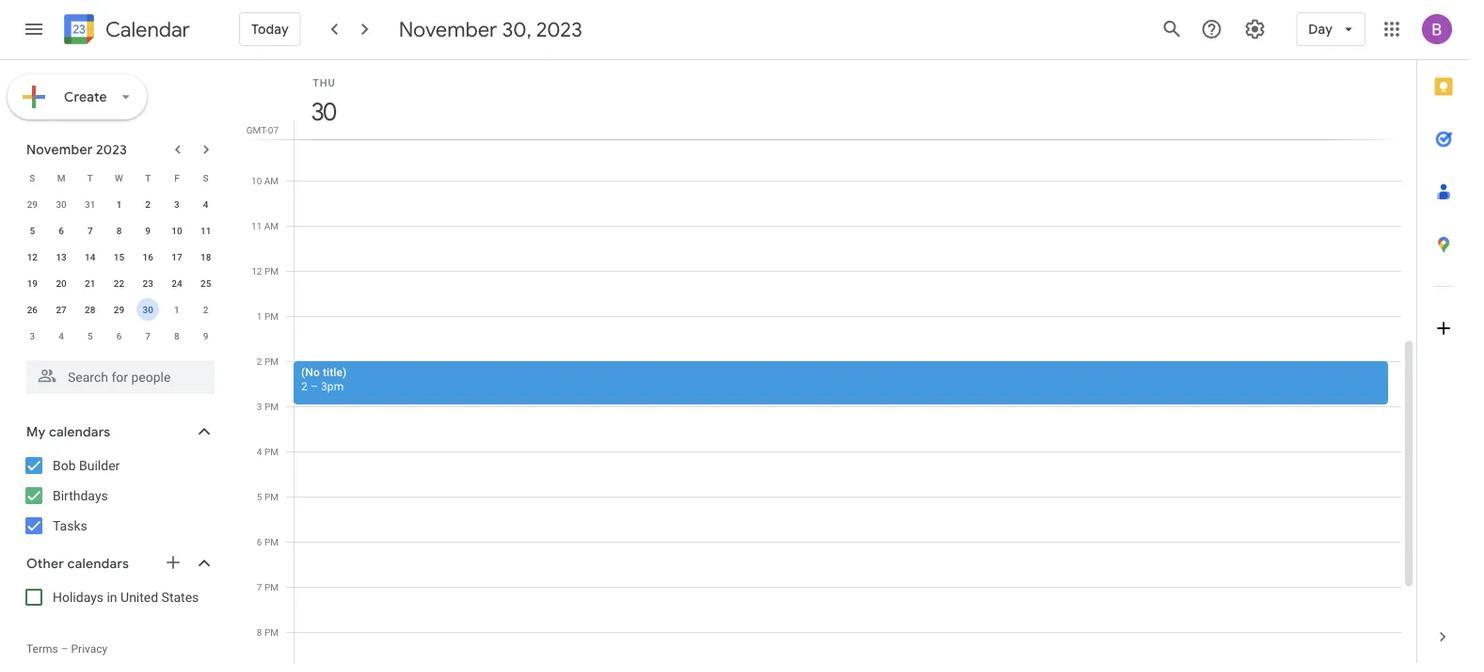 Task type: describe. For each thing, give the bounding box(es) containing it.
11 element
[[195, 219, 217, 242]]

thursday, november 30 element
[[302, 90, 345, 134]]

07
[[268, 124, 279, 136]]

pm for 4 pm
[[264, 446, 279, 457]]

2 down 1 pm
[[257, 356, 262, 367]]

30,
[[502, 16, 532, 42]]

in
[[107, 590, 117, 605]]

30 for "30" 'element'
[[143, 304, 153, 315]]

0 vertical spatial 8
[[116, 225, 122, 236]]

1 s from the left
[[29, 172, 35, 184]]

3 for 3 pm
[[257, 401, 262, 412]]

3pm
[[321, 380, 344, 393]]

terms – privacy
[[26, 643, 108, 656]]

8 pm
[[257, 627, 279, 638]]

october 30 element
[[50, 193, 73, 216]]

4 pm
[[257, 446, 279, 457]]

23 element
[[137, 272, 159, 295]]

17
[[172, 251, 182, 263]]

november 2023 grid
[[18, 165, 220, 349]]

25
[[200, 278, 211, 289]]

my calendars
[[26, 424, 110, 440]]

create
[[64, 88, 107, 105]]

row containing 3
[[18, 323, 220, 349]]

9 am
[[257, 130, 279, 141]]

13 element
[[50, 246, 73, 268]]

november for november 30, 2023
[[399, 16, 497, 42]]

privacy link
[[71, 643, 108, 656]]

17 element
[[166, 246, 188, 268]]

other calendars
[[26, 556, 129, 572]]

1 vertical spatial –
[[61, 643, 68, 656]]

f
[[174, 172, 179, 184]]

2 inside december 2 element
[[203, 304, 208, 315]]

october 31 element
[[79, 193, 101, 216]]

4 for 4 pm
[[257, 446, 262, 457]]

am for 9 am
[[264, 130, 279, 141]]

row containing 5
[[18, 217, 220, 244]]

november 2023
[[26, 141, 127, 158]]

6 pm
[[257, 537, 279, 548]]

settings menu image
[[1244, 18, 1266, 40]]

25 element
[[195, 272, 217, 295]]

pm for 1 pm
[[264, 311, 279, 322]]

am for 11 am
[[264, 220, 279, 232]]

pm for 12 pm
[[264, 265, 279, 277]]

december 3 element
[[21, 325, 44, 347]]

28
[[85, 304, 95, 315]]

26 element
[[21, 298, 44, 321]]

am for 10 am
[[264, 175, 279, 186]]

20
[[56, 278, 67, 289]]

5 pm
[[257, 491, 279, 503]]

11 am
[[251, 220, 279, 232]]

november for november 2023
[[26, 141, 93, 158]]

terms
[[26, 643, 58, 656]]

1 horizontal spatial 2023
[[536, 16, 582, 42]]

pm for 3 pm
[[264, 401, 279, 412]]

6 for december 6 element
[[116, 330, 122, 342]]

december 4 element
[[50, 325, 73, 347]]

builder
[[79, 458, 120, 473]]

5 for the december 5 element
[[87, 330, 93, 342]]

main drawer image
[[23, 18, 45, 40]]

november 30, 2023
[[399, 16, 582, 42]]

pm for 6 pm
[[264, 537, 279, 548]]

2 up the 16 element
[[145, 199, 151, 210]]

30 for october 30 element
[[56, 199, 67, 210]]

add other calendars image
[[164, 553, 183, 572]]

create button
[[8, 74, 147, 120]]

23
[[143, 278, 153, 289]]

row containing 29
[[18, 191, 220, 217]]

support image
[[1200, 18, 1223, 40]]

today
[[251, 21, 289, 37]]

(no
[[301, 366, 320, 379]]

12 element
[[21, 246, 44, 268]]

row containing s
[[18, 165, 220, 191]]

gmt-
[[246, 124, 268, 136]]

my calendars list
[[4, 451, 233, 541]]

21 element
[[79, 272, 101, 295]]

my calendars button
[[4, 417, 233, 447]]

15
[[114, 251, 124, 263]]

9 for 9 am
[[257, 130, 262, 141]]

row containing 26
[[18, 297, 220, 323]]

title)
[[323, 366, 347, 379]]

16 element
[[137, 246, 159, 268]]

privacy
[[71, 643, 108, 656]]

terms link
[[26, 643, 58, 656]]

14
[[85, 251, 95, 263]]

calendars for my calendars
[[49, 424, 110, 440]]

december 6 element
[[108, 325, 130, 347]]

thu
[[313, 77, 336, 88]]

tasks
[[53, 518, 87, 534]]

Search for people text field
[[38, 361, 203, 394]]

19
[[27, 278, 38, 289]]

gmt-07
[[246, 124, 279, 136]]

united
[[121, 590, 158, 605]]



Task type: vqa. For each thing, say whether or not it's contained in the screenshot.
the 3 element
no



Task type: locate. For each thing, give the bounding box(es) containing it.
9 inside 30 "grid"
[[257, 130, 262, 141]]

1 horizontal spatial 5
[[87, 330, 93, 342]]

0 vertical spatial calendars
[[49, 424, 110, 440]]

10 up 11 am
[[251, 175, 262, 186]]

31
[[85, 199, 95, 210]]

8
[[116, 225, 122, 236], [174, 330, 180, 342], [257, 627, 262, 638]]

4 up "11" element
[[203, 199, 208, 210]]

0 horizontal spatial 4
[[59, 330, 64, 342]]

1 down 24 element
[[174, 304, 180, 315]]

1 vertical spatial am
[[264, 175, 279, 186]]

– down (no
[[311, 380, 318, 393]]

4 inside 30 "grid"
[[257, 446, 262, 457]]

1 vertical spatial november
[[26, 141, 93, 158]]

8 pm from the top
[[264, 582, 279, 593]]

0 horizontal spatial 11
[[200, 225, 211, 236]]

1 horizontal spatial 29
[[114, 304, 124, 315]]

pm up 5 pm
[[264, 446, 279, 457]]

1 vertical spatial 8
[[174, 330, 180, 342]]

2 vertical spatial 30
[[143, 304, 153, 315]]

18 element
[[195, 246, 217, 268]]

day
[[1309, 21, 1333, 37]]

5 up 6 pm
[[257, 491, 262, 503]]

day button
[[1296, 7, 1366, 52]]

calendars inside dropdown button
[[49, 424, 110, 440]]

december 9 element
[[195, 325, 217, 347]]

7 pm from the top
[[264, 537, 279, 548]]

1 horizontal spatial 10
[[251, 175, 262, 186]]

calendar
[[105, 16, 190, 43]]

9 left 07
[[257, 130, 262, 141]]

row containing 12
[[18, 244, 220, 270]]

3 pm
[[257, 401, 279, 412]]

7
[[87, 225, 93, 236], [145, 330, 151, 342], [257, 582, 262, 593]]

row group
[[18, 191, 220, 349]]

1 for december 1 element
[[174, 304, 180, 315]]

10 am
[[251, 175, 279, 186]]

7 inside 30 "grid"
[[257, 582, 262, 593]]

1 am from the top
[[264, 130, 279, 141]]

10 up 17
[[172, 225, 182, 236]]

row down "15" element
[[18, 270, 220, 297]]

11 inside row
[[200, 225, 211, 236]]

30 inside 'element'
[[143, 304, 153, 315]]

3 row from the top
[[18, 217, 220, 244]]

9 for december 9 element
[[203, 330, 208, 342]]

pm up 1 pm
[[264, 265, 279, 277]]

5 inside 30 "grid"
[[257, 491, 262, 503]]

other
[[26, 556, 64, 572]]

29 for october 29 element at left top
[[27, 199, 38, 210]]

0 vertical spatial 10
[[251, 175, 262, 186]]

26
[[27, 304, 38, 315]]

0 horizontal spatial 5
[[30, 225, 35, 236]]

1 pm from the top
[[264, 265, 279, 277]]

1 inside 30 "grid"
[[257, 311, 262, 322]]

1
[[116, 199, 122, 210], [174, 304, 180, 315], [257, 311, 262, 322]]

0 horizontal spatial t
[[87, 172, 93, 184]]

10
[[251, 175, 262, 186], [172, 225, 182, 236]]

1 horizontal spatial 11
[[251, 220, 262, 232]]

2 horizontal spatial 3
[[257, 401, 262, 412]]

am
[[264, 130, 279, 141], [264, 175, 279, 186], [264, 220, 279, 232]]

29 element
[[108, 298, 130, 321]]

t up october 31 element
[[87, 172, 93, 184]]

30 down 23
[[143, 304, 153, 315]]

30 down m
[[56, 199, 67, 210]]

0 horizontal spatial 1
[[116, 199, 122, 210]]

11 down 10 am in the left top of the page
[[251, 220, 262, 232]]

calendar heading
[[102, 16, 190, 43]]

8 up "15" element
[[116, 225, 122, 236]]

2023 right 30,
[[536, 16, 582, 42]]

29 left october 30 element
[[27, 199, 38, 210]]

1 vertical spatial 10
[[172, 225, 182, 236]]

0 horizontal spatial s
[[29, 172, 35, 184]]

7 pm
[[257, 582, 279, 593]]

12 up 19
[[27, 251, 38, 263]]

december 5 element
[[79, 325, 101, 347]]

december 8 element
[[166, 325, 188, 347]]

pm down 2 pm
[[264, 401, 279, 412]]

holidays
[[53, 590, 104, 605]]

1 horizontal spatial t
[[145, 172, 151, 184]]

9 inside december 9 element
[[203, 330, 208, 342]]

2 vertical spatial 8
[[257, 627, 262, 638]]

None search field
[[0, 353, 233, 394]]

30 down thu
[[310, 96, 335, 127]]

calendars up bob builder
[[49, 424, 110, 440]]

10 for 10
[[172, 225, 182, 236]]

december 2 element
[[195, 298, 217, 321]]

1 vertical spatial 7
[[145, 330, 151, 342]]

29 down 22
[[114, 304, 124, 315]]

7 for december 7 element at the left of the page
[[145, 330, 151, 342]]

5 pm from the top
[[264, 446, 279, 457]]

3 down f
[[174, 199, 180, 210]]

row
[[18, 165, 220, 191], [18, 191, 220, 217], [18, 217, 220, 244], [18, 244, 220, 270], [18, 270, 220, 297], [18, 297, 220, 323], [18, 323, 220, 349]]

6 row from the top
[[18, 297, 220, 323]]

0 vertical spatial 5
[[30, 225, 35, 236]]

27 element
[[50, 298, 73, 321]]

0 vertical spatial 2023
[[536, 16, 582, 42]]

tab list
[[1418, 60, 1469, 611]]

pm up 6 pm
[[264, 491, 279, 503]]

0 vertical spatial 30
[[310, 96, 335, 127]]

9
[[257, 130, 262, 141], [145, 225, 151, 236], [203, 330, 208, 342]]

birthdays
[[53, 488, 108, 504]]

21
[[85, 278, 95, 289]]

other calendars button
[[4, 549, 233, 579]]

am up 12 pm
[[264, 220, 279, 232]]

2 vertical spatial 9
[[203, 330, 208, 342]]

0 vertical spatial 6
[[59, 225, 64, 236]]

row up 22 element
[[18, 244, 220, 270]]

2 vertical spatial 7
[[257, 582, 262, 593]]

1 vertical spatial 6
[[116, 330, 122, 342]]

5
[[30, 225, 35, 236], [87, 330, 93, 342], [257, 491, 262, 503]]

0 vertical spatial 3
[[174, 199, 180, 210]]

27
[[56, 304, 67, 315]]

29 for '29' element
[[114, 304, 124, 315]]

calendars
[[49, 424, 110, 440], [67, 556, 129, 572]]

1 vertical spatial 4
[[59, 330, 64, 342]]

30 column header
[[294, 60, 1402, 139]]

bob builder
[[53, 458, 120, 473]]

pm down 6 pm
[[264, 582, 279, 593]]

2 vertical spatial am
[[264, 220, 279, 232]]

6
[[59, 225, 64, 236], [116, 330, 122, 342], [257, 537, 262, 548]]

5 for 5 pm
[[257, 491, 262, 503]]

2 row from the top
[[18, 191, 220, 217]]

2 horizontal spatial 9
[[257, 130, 262, 141]]

24 element
[[166, 272, 188, 295]]

14 element
[[79, 246, 101, 268]]

1 vertical spatial 29
[[114, 304, 124, 315]]

1 down w
[[116, 199, 122, 210]]

0 horizontal spatial 2023
[[96, 141, 127, 158]]

12 down 11 am
[[252, 265, 262, 277]]

– inside (no title) 2 – 3pm
[[311, 380, 318, 393]]

december 7 element
[[137, 325, 159, 347]]

pm up 2 pm
[[264, 311, 279, 322]]

30 cell
[[134, 297, 162, 323]]

1 horizontal spatial november
[[399, 16, 497, 42]]

0 horizontal spatial 30
[[56, 199, 67, 210]]

2 pm
[[257, 356, 279, 367]]

1 horizontal spatial –
[[311, 380, 318, 393]]

11
[[251, 220, 262, 232], [200, 225, 211, 236]]

1 horizontal spatial 3
[[174, 199, 180, 210]]

thu 30
[[310, 77, 336, 127]]

22
[[114, 278, 124, 289]]

7 for 7 pm
[[257, 582, 262, 593]]

12 inside 30 "grid"
[[252, 265, 262, 277]]

4 row from the top
[[18, 244, 220, 270]]

2 horizontal spatial 7
[[257, 582, 262, 593]]

1 down 12 pm
[[257, 311, 262, 322]]

(no title) 2 – 3pm
[[301, 366, 347, 393]]

0 vertical spatial –
[[311, 380, 318, 393]]

28 element
[[79, 298, 101, 321]]

12 inside 12 element
[[27, 251, 38, 263]]

9 up the 16 element
[[145, 225, 151, 236]]

1 vertical spatial 2023
[[96, 141, 127, 158]]

october 29 element
[[21, 193, 44, 216]]

november left 30,
[[399, 16, 497, 42]]

2 vertical spatial 6
[[257, 537, 262, 548]]

calendars inside dropdown button
[[67, 556, 129, 572]]

s right f
[[203, 172, 209, 184]]

3 down 2 pm
[[257, 401, 262, 412]]

calendar element
[[60, 10, 190, 52]]

– right the terms link
[[61, 643, 68, 656]]

pm for 7 pm
[[264, 582, 279, 593]]

10 element
[[166, 219, 188, 242]]

1 horizontal spatial 30
[[143, 304, 153, 315]]

1 vertical spatial 30
[[56, 199, 67, 210]]

1 horizontal spatial 8
[[174, 330, 180, 342]]

0 horizontal spatial 6
[[59, 225, 64, 236]]

30 inside 'thu 30'
[[310, 96, 335, 127]]

2 down (no
[[301, 380, 308, 393]]

8 inside 30 "grid"
[[257, 627, 262, 638]]

calendars for other calendars
[[67, 556, 129, 572]]

11 up 18
[[200, 225, 211, 236]]

3 am from the top
[[264, 220, 279, 232]]

10 inside 30 "grid"
[[251, 175, 262, 186]]

7 down 6 pm
[[257, 582, 262, 593]]

2 horizontal spatial 8
[[257, 627, 262, 638]]

1 horizontal spatial s
[[203, 172, 209, 184]]

30 grid
[[241, 60, 1417, 665]]

0 horizontal spatial 9
[[145, 225, 151, 236]]

calendars up in
[[67, 556, 129, 572]]

2
[[145, 199, 151, 210], [203, 304, 208, 315], [257, 356, 262, 367], [301, 380, 308, 393]]

22 element
[[108, 272, 130, 295]]

1 horizontal spatial 6
[[116, 330, 122, 342]]

2 vertical spatial 4
[[257, 446, 262, 457]]

12
[[27, 251, 38, 263], [252, 265, 262, 277]]

6 inside december 6 element
[[116, 330, 122, 342]]

s up october 29 element at left top
[[29, 172, 35, 184]]

t
[[87, 172, 93, 184], [145, 172, 151, 184]]

24
[[172, 278, 182, 289]]

december 1 element
[[166, 298, 188, 321]]

16
[[143, 251, 153, 263]]

1 row from the top
[[18, 165, 220, 191]]

2 inside (no title) 2 – 3pm
[[301, 380, 308, 393]]

pm
[[264, 265, 279, 277], [264, 311, 279, 322], [264, 356, 279, 367], [264, 401, 279, 412], [264, 446, 279, 457], [264, 491, 279, 503], [264, 537, 279, 548], [264, 582, 279, 593], [264, 627, 279, 638]]

m
[[57, 172, 65, 184]]

12 for 12 pm
[[252, 265, 262, 277]]

0 horizontal spatial 12
[[27, 251, 38, 263]]

2023
[[536, 16, 582, 42], [96, 141, 127, 158]]

2 horizontal spatial 4
[[257, 446, 262, 457]]

2 t from the left
[[145, 172, 151, 184]]

2023 up w
[[96, 141, 127, 158]]

1 for 1 pm
[[257, 311, 262, 322]]

1 vertical spatial calendars
[[67, 556, 129, 572]]

1 t from the left
[[87, 172, 93, 184]]

10 inside row
[[172, 225, 182, 236]]

pm for 5 pm
[[264, 491, 279, 503]]

6 down 5 pm
[[257, 537, 262, 548]]

15 element
[[108, 246, 130, 268]]

am up 10 am in the left top of the page
[[264, 130, 279, 141]]

3 for december 3 element
[[30, 330, 35, 342]]

row down 22 element
[[18, 297, 220, 323]]

5 down 28 element
[[87, 330, 93, 342]]

row up "15" element
[[18, 217, 220, 244]]

11 inside 30 "grid"
[[251, 220, 262, 232]]

1 horizontal spatial 1
[[174, 304, 180, 315]]

20 element
[[50, 272, 73, 295]]

10 for 10 am
[[251, 175, 262, 186]]

november
[[399, 16, 497, 42], [26, 141, 93, 158]]

6 inside 30 "grid"
[[257, 537, 262, 548]]

29
[[27, 199, 38, 210], [114, 304, 124, 315]]

1 horizontal spatial 7
[[145, 330, 151, 342]]

2 horizontal spatial 5
[[257, 491, 262, 503]]

1 pm
[[257, 311, 279, 322]]

30 element
[[137, 298, 159, 321]]

8 down december 1 element
[[174, 330, 180, 342]]

row up october 31 element
[[18, 165, 220, 191]]

0 vertical spatial 29
[[27, 199, 38, 210]]

pm for 8 pm
[[264, 627, 279, 638]]

7 down "30" 'element'
[[145, 330, 151, 342]]

today button
[[239, 7, 301, 52]]

states
[[162, 590, 199, 605]]

2 s from the left
[[203, 172, 209, 184]]

6 down october 30 element
[[59, 225, 64, 236]]

8 for 8 pm
[[257, 627, 262, 638]]

1 horizontal spatial 4
[[203, 199, 208, 210]]

3
[[174, 199, 180, 210], [30, 330, 35, 342], [257, 401, 262, 412]]

1 vertical spatial 9
[[145, 225, 151, 236]]

pm left (no
[[264, 356, 279, 367]]

19 element
[[21, 272, 44, 295]]

0 vertical spatial 4
[[203, 199, 208, 210]]

pm down 5 pm
[[264, 537, 279, 548]]

4 pm from the top
[[264, 401, 279, 412]]

november up m
[[26, 141, 93, 158]]

row down w
[[18, 191, 220, 217]]

11 for 11
[[200, 225, 211, 236]]

4 for the december 4 element
[[59, 330, 64, 342]]

0 horizontal spatial 8
[[116, 225, 122, 236]]

1 horizontal spatial 9
[[203, 330, 208, 342]]

2 am from the top
[[264, 175, 279, 186]]

0 horizontal spatial –
[[61, 643, 68, 656]]

7 row from the top
[[18, 323, 220, 349]]

2 down 25 element
[[203, 304, 208, 315]]

3 pm from the top
[[264, 356, 279, 367]]

0 vertical spatial 7
[[87, 225, 93, 236]]

5 row from the top
[[18, 270, 220, 297]]

row down '29' element
[[18, 323, 220, 349]]

30
[[310, 96, 335, 127], [56, 199, 67, 210], [143, 304, 153, 315]]

s
[[29, 172, 35, 184], [203, 172, 209, 184]]

0 horizontal spatial 10
[[172, 225, 182, 236]]

1 vertical spatial 5
[[87, 330, 93, 342]]

4 down the 27 element
[[59, 330, 64, 342]]

0 vertical spatial am
[[264, 130, 279, 141]]

4
[[203, 199, 208, 210], [59, 330, 64, 342], [257, 446, 262, 457]]

18
[[200, 251, 211, 263]]

8 for december 8 element on the left
[[174, 330, 180, 342]]

12 pm
[[252, 265, 279, 277]]

–
[[311, 380, 318, 393], [61, 643, 68, 656]]

2 horizontal spatial 6
[[257, 537, 262, 548]]

4 down 3 pm
[[257, 446, 262, 457]]

6 for 6 pm
[[257, 537, 262, 548]]

0 horizontal spatial 29
[[27, 199, 38, 210]]

8 down "7 pm"
[[257, 627, 262, 638]]

9 pm from the top
[[264, 627, 279, 638]]

9 down december 2 element
[[203, 330, 208, 342]]

1 vertical spatial 3
[[30, 330, 35, 342]]

am down 9 am
[[264, 175, 279, 186]]

3 inside "grid"
[[257, 401, 262, 412]]

2 pm from the top
[[264, 311, 279, 322]]

3 down 26 'element'
[[30, 330, 35, 342]]

my
[[26, 424, 46, 440]]

t left f
[[145, 172, 151, 184]]

holidays in united states
[[53, 590, 199, 605]]

0 horizontal spatial 7
[[87, 225, 93, 236]]

row group containing 29
[[18, 191, 220, 349]]

0 vertical spatial 12
[[27, 251, 38, 263]]

2 horizontal spatial 1
[[257, 311, 262, 322]]

7 down october 31 element
[[87, 225, 93, 236]]

13
[[56, 251, 67, 263]]

0 vertical spatial 9
[[257, 130, 262, 141]]

2 vertical spatial 3
[[257, 401, 262, 412]]

11 for 11 am
[[251, 220, 262, 232]]

pm for 2 pm
[[264, 356, 279, 367]]

pm down "7 pm"
[[264, 627, 279, 638]]

0 vertical spatial november
[[399, 16, 497, 42]]

1 vertical spatial 12
[[252, 265, 262, 277]]

5 up 12 element on the left top
[[30, 225, 35, 236]]

6 down '29' element
[[116, 330, 122, 342]]

12 for 12
[[27, 251, 38, 263]]

6 pm from the top
[[264, 491, 279, 503]]

2 vertical spatial 5
[[257, 491, 262, 503]]

w
[[115, 172, 123, 184]]

0 horizontal spatial 3
[[30, 330, 35, 342]]

2 horizontal spatial 30
[[310, 96, 335, 127]]

bob
[[53, 458, 76, 473]]

0 horizontal spatial november
[[26, 141, 93, 158]]

30 inside october 30 element
[[56, 199, 67, 210]]

row containing 19
[[18, 270, 220, 297]]

1 horizontal spatial 12
[[252, 265, 262, 277]]



